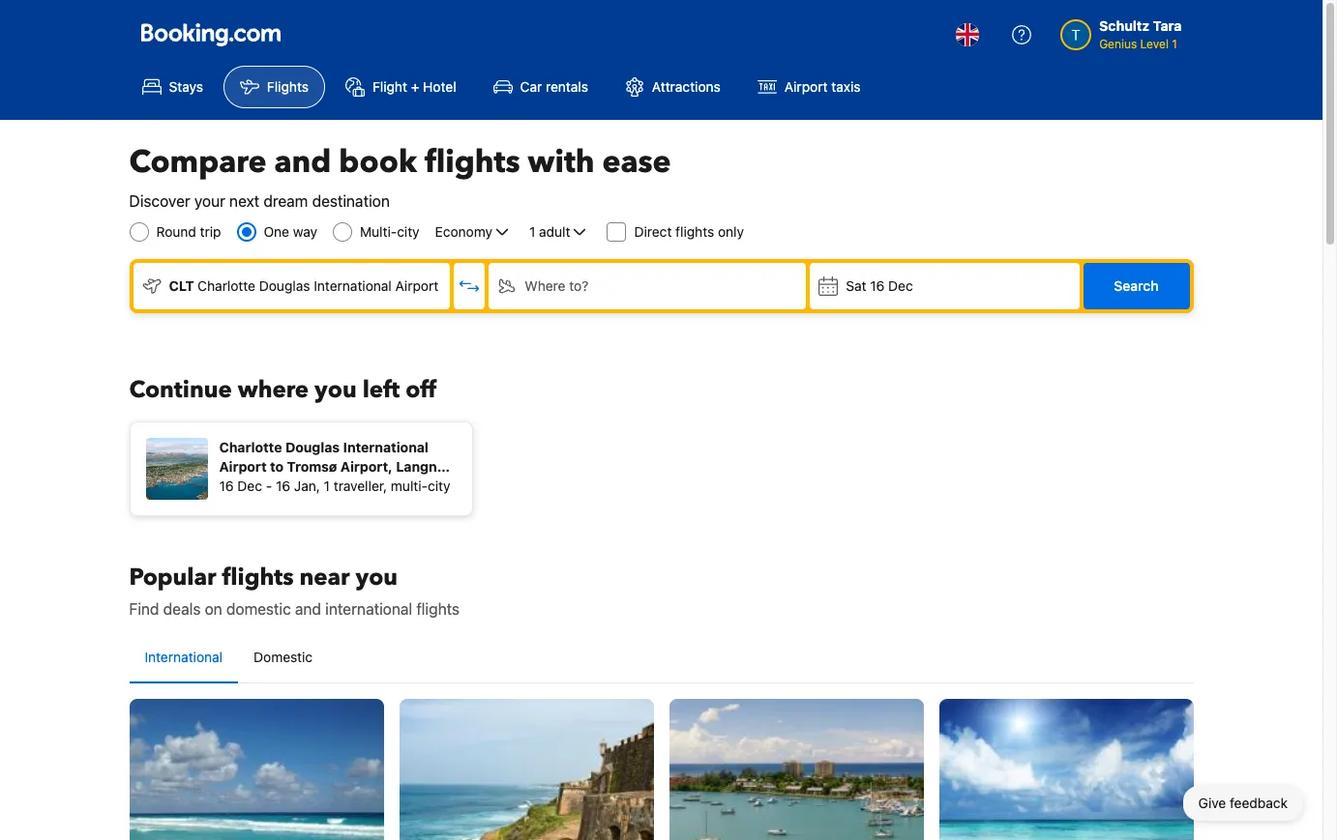 Task type: vqa. For each thing, say whether or not it's contained in the screenshot.
'1' within the Schultz Tara Genius Level 1
yes



Task type: locate. For each thing, give the bounding box(es) containing it.
international
[[314, 278, 392, 294], [145, 649, 223, 666]]

1
[[1172, 37, 1177, 51], [529, 224, 535, 240], [324, 478, 330, 494]]

airport
[[785, 78, 828, 95], [395, 278, 439, 294]]

book
[[339, 141, 417, 184]]

0 vertical spatial dec
[[888, 278, 913, 294]]

airport down multi-city
[[395, 278, 439, 294]]

round trip
[[156, 224, 221, 240]]

and
[[274, 141, 331, 184], [295, 601, 321, 618]]

booking.com logo image
[[141, 23, 280, 46], [141, 23, 280, 46]]

1 vertical spatial international
[[145, 649, 223, 666]]

1 vertical spatial dec
[[237, 478, 262, 494]]

2 horizontal spatial 1
[[1172, 37, 1177, 51]]

car rentals link
[[477, 66, 605, 108]]

1 vertical spatial 1
[[529, 224, 535, 240]]

stays
[[169, 78, 203, 95]]

taxis
[[831, 78, 861, 95]]

0 vertical spatial and
[[274, 141, 331, 184]]

sat 16 dec
[[846, 278, 913, 294]]

you
[[315, 374, 357, 406], [356, 562, 398, 594]]

charlotte to punta cana image
[[939, 700, 1193, 841]]

dec
[[888, 278, 913, 294], [237, 478, 262, 494]]

1 vertical spatial you
[[356, 562, 398, 594]]

flights up domestic
[[222, 562, 294, 594]]

16 left '-' at the left bottom
[[219, 478, 234, 494]]

1 horizontal spatial dec
[[888, 278, 913, 294]]

1 down tara in the top of the page
[[1172, 37, 1177, 51]]

1 right jan,
[[324, 478, 330, 494]]

16
[[870, 278, 885, 294], [219, 478, 234, 494], [276, 478, 290, 494]]

genius
[[1099, 37, 1137, 51]]

0 horizontal spatial airport
[[395, 278, 439, 294]]

1 inside schultz tara genius level 1
[[1172, 37, 1177, 51]]

and down near
[[295, 601, 321, 618]]

charlotte
[[198, 278, 255, 294]]

where
[[525, 278, 566, 294]]

search button
[[1083, 263, 1190, 310]]

airport left taxis
[[785, 78, 828, 95]]

sat
[[846, 278, 866, 294]]

adult
[[539, 224, 570, 240]]

1 horizontal spatial international
[[314, 278, 392, 294]]

flights up economy at the top
[[425, 141, 520, 184]]

give feedback
[[1198, 795, 1288, 812]]

sat 16 dec button
[[810, 263, 1079, 310]]

popular flights near you find deals on domestic and international flights
[[129, 562, 460, 618]]

16 dec - 16 jan, 1 traveller, multi-city link
[[146, 427, 469, 500]]

dec left '-' at the left bottom
[[237, 478, 262, 494]]

tara
[[1153, 17, 1182, 34]]

give feedback button
[[1183, 787, 1303, 821]]

flights
[[425, 141, 520, 184], [676, 224, 714, 240], [222, 562, 294, 594], [416, 601, 460, 618]]

flights link
[[223, 66, 325, 108]]

1 adult button
[[527, 221, 592, 244]]

international down multi-
[[314, 278, 392, 294]]

off
[[406, 374, 436, 406]]

1 vertical spatial and
[[295, 601, 321, 618]]

16 dec - 16 jan, 1 traveller, multi-city
[[219, 478, 450, 494]]

1 left "adult"
[[529, 224, 535, 240]]

16 right '-' at the left bottom
[[276, 478, 290, 494]]

attractions link
[[609, 66, 737, 108]]

you up international
[[356, 562, 398, 594]]

0 horizontal spatial dec
[[237, 478, 262, 494]]

1 horizontal spatial city
[[428, 478, 450, 494]]

international down deals
[[145, 649, 223, 666]]

0 vertical spatial international
[[314, 278, 392, 294]]

tab list
[[129, 633, 1193, 685]]

-
[[266, 478, 272, 494]]

where to? button
[[489, 263, 806, 310]]

next
[[229, 193, 259, 210]]

search
[[1114, 278, 1159, 294]]

and up dream
[[274, 141, 331, 184]]

way
[[293, 224, 317, 240]]

to?
[[569, 278, 589, 294]]

1 horizontal spatial airport
[[785, 78, 828, 95]]

airport taxis
[[785, 78, 861, 95]]

level
[[1140, 37, 1169, 51]]

16 right sat
[[870, 278, 885, 294]]

0 vertical spatial 1
[[1172, 37, 1177, 51]]

dec right sat
[[888, 278, 913, 294]]

continue
[[129, 374, 232, 406]]

discover
[[129, 193, 190, 210]]

stays link
[[125, 66, 220, 108]]

jan,
[[294, 478, 320, 494]]

city right 'traveller,' at the bottom of the page
[[428, 478, 450, 494]]

one way
[[264, 224, 317, 240]]

1 horizontal spatial 1
[[529, 224, 535, 240]]

2 vertical spatial 1
[[324, 478, 330, 494]]

0 horizontal spatial international
[[145, 649, 223, 666]]

0 horizontal spatial city
[[397, 224, 420, 240]]

city left economy at the top
[[397, 224, 420, 240]]

domestic button
[[238, 633, 328, 683]]

1 adult
[[529, 224, 570, 240]]

2 horizontal spatial 16
[[870, 278, 885, 294]]

deals
[[163, 601, 201, 618]]

city
[[397, 224, 420, 240], [428, 478, 450, 494]]

economy
[[435, 224, 492, 240]]

you left left
[[315, 374, 357, 406]]

tab list containing international
[[129, 633, 1193, 685]]

dream
[[263, 193, 308, 210]]

douglas
[[259, 278, 310, 294]]

0 vertical spatial airport
[[785, 78, 828, 95]]



Task type: describe. For each thing, give the bounding box(es) containing it.
multi-
[[360, 224, 397, 240]]

1 inside dropdown button
[[529, 224, 535, 240]]

multi-city
[[360, 224, 420, 240]]

left
[[362, 374, 400, 406]]

flights left only
[[676, 224, 714, 240]]

rentals
[[546, 78, 588, 95]]

+
[[411, 78, 419, 95]]

flights right international
[[416, 601, 460, 618]]

ease
[[602, 141, 671, 184]]

flight + hotel link
[[329, 66, 473, 108]]

flight
[[372, 78, 407, 95]]

clt
[[169, 278, 194, 294]]

direct
[[634, 224, 672, 240]]

traveller,
[[334, 478, 387, 494]]

international button
[[129, 633, 238, 683]]

domestic
[[254, 649, 313, 666]]

give
[[1198, 795, 1226, 812]]

with
[[528, 141, 595, 184]]

where
[[238, 374, 309, 406]]

flight + hotel
[[372, 78, 456, 95]]

attractions
[[652, 78, 721, 95]]

destination
[[312, 193, 390, 210]]

hotel
[[423, 78, 456, 95]]

and inside compare and book flights with ease discover your next dream destination
[[274, 141, 331, 184]]

1 horizontal spatial 16
[[276, 478, 290, 494]]

schultz tara genius level 1
[[1099, 17, 1182, 51]]

near
[[299, 562, 350, 594]]

charlotte to cancún image
[[129, 700, 384, 841]]

and inside popular flights near you find deals on domestic and international flights
[[295, 601, 321, 618]]

0 vertical spatial city
[[397, 224, 420, 240]]

you inside popular flights near you find deals on domestic and international flights
[[356, 562, 398, 594]]

flights inside compare and book flights with ease discover your next dream destination
[[425, 141, 520, 184]]

car
[[520, 78, 542, 95]]

schultz
[[1099, 17, 1150, 34]]

compare
[[129, 141, 267, 184]]

one
[[264, 224, 289, 240]]

trip
[[200, 224, 221, 240]]

charlotte to montego bay image
[[669, 700, 924, 841]]

car rentals
[[520, 78, 588, 95]]

international
[[325, 601, 412, 618]]

round
[[156, 224, 196, 240]]

0 horizontal spatial 16
[[219, 478, 234, 494]]

clt charlotte douglas international airport
[[169, 278, 439, 294]]

domestic
[[226, 601, 291, 618]]

your
[[194, 193, 225, 210]]

dec inside "sat 16 dec" popup button
[[888, 278, 913, 294]]

direct flights only
[[634, 224, 744, 240]]

multi-
[[391, 478, 428, 494]]

16 inside popup button
[[870, 278, 885, 294]]

1 vertical spatial airport
[[395, 278, 439, 294]]

only
[[718, 224, 744, 240]]

find
[[129, 601, 159, 618]]

popular
[[129, 562, 216, 594]]

flights
[[267, 78, 309, 95]]

where to?
[[525, 278, 589, 294]]

dec inside 16 dec - 16 jan, 1 traveller, multi-city link
[[237, 478, 262, 494]]

continue where you left off
[[129, 374, 436, 406]]

charlotte to san juan image
[[399, 700, 654, 841]]

international inside button
[[145, 649, 223, 666]]

0 horizontal spatial 1
[[324, 478, 330, 494]]

0 vertical spatial you
[[315, 374, 357, 406]]

airport taxis link
[[741, 66, 877, 108]]

1 vertical spatial city
[[428, 478, 450, 494]]

on
[[205, 601, 222, 618]]

feedback
[[1230, 795, 1288, 812]]

compare and book flights with ease discover your next dream destination
[[129, 141, 671, 210]]



